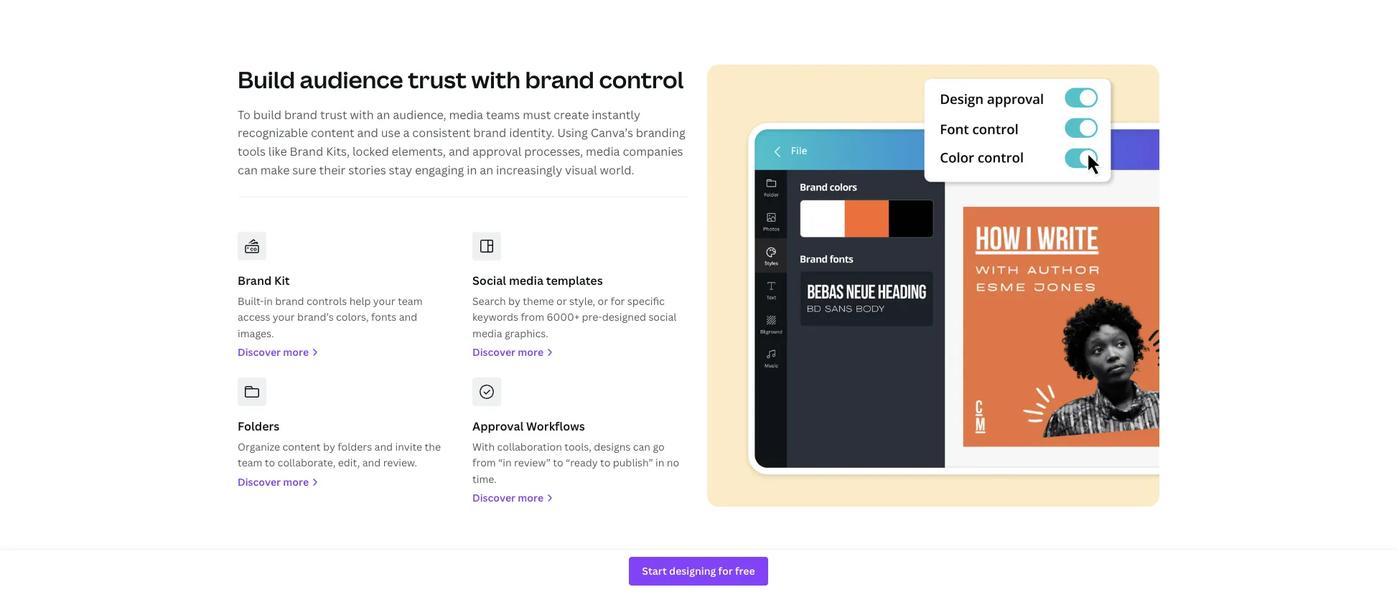 Task type: vqa. For each thing, say whether or not it's contained in the screenshot.
leftmost by
yes



Task type: locate. For each thing, give the bounding box(es) containing it.
processes,
[[524, 144, 583, 159]]

from up the time.
[[473, 456, 496, 470]]

1 horizontal spatial to
[[553, 456, 563, 470]]

1 vertical spatial team
[[238, 456, 262, 470]]

team for organize
[[238, 456, 262, 470]]

1 vertical spatial in
[[264, 294, 273, 308]]

your
[[373, 294, 395, 308], [273, 310, 295, 324]]

to down organize
[[265, 456, 275, 470]]

2 to from the left
[[553, 456, 563, 470]]

a
[[403, 125, 410, 141]]

approval
[[472, 144, 522, 159]]

locked
[[353, 144, 389, 159]]

0 horizontal spatial with
[[350, 107, 374, 123]]

by left theme
[[508, 294, 520, 308]]

brand up built-
[[238, 273, 272, 289]]

their
[[319, 162, 346, 178]]

0 vertical spatial in
[[467, 162, 477, 178]]

audience
[[300, 64, 403, 95]]

instantly
[[592, 107, 641, 123]]

edit,
[[338, 456, 360, 470]]

to left "ready
[[553, 456, 563, 470]]

1 horizontal spatial can
[[633, 440, 651, 454]]

1 horizontal spatial an
[[480, 162, 493, 178]]

from down theme
[[521, 310, 544, 324]]

brand kit example from canva for media and publishing teams image
[[707, 65, 1160, 507]]

and
[[357, 125, 378, 141], [449, 144, 470, 159], [399, 310, 417, 324], [375, 440, 393, 454], [362, 456, 381, 470]]

discover more link down "ready
[[473, 491, 690, 507]]

discover more link down colors,
[[238, 345, 455, 361]]

or up 6000+
[[557, 294, 567, 308]]

no
[[667, 456, 679, 470]]

make
[[260, 162, 290, 178]]

and right edit,
[[362, 456, 381, 470]]

in left no
[[656, 456, 665, 470]]

team inside folders organize content by folders and invite the team to collaborate, edit, and review.
[[238, 456, 262, 470]]

1 horizontal spatial trust
[[408, 64, 467, 95]]

0 horizontal spatial from
[[473, 456, 496, 470]]

content
[[311, 125, 355, 141], [283, 440, 321, 454]]

or
[[557, 294, 567, 308], [598, 294, 608, 308]]

1 vertical spatial by
[[323, 440, 335, 454]]

search
[[473, 294, 506, 308]]

brand inside brand kit built-in brand controls help your team access your brand's colors, fonts and images.
[[275, 294, 304, 308]]

media
[[449, 107, 483, 123], [586, 144, 620, 159], [509, 273, 544, 289], [473, 326, 502, 340]]

more down brand's
[[283, 345, 309, 359]]

using
[[557, 125, 588, 141]]

0 horizontal spatial an
[[377, 107, 390, 123]]

review.
[[383, 456, 417, 470]]

content up "kits,"
[[311, 125, 355, 141]]

collaborate,
[[278, 456, 336, 470]]

kits,
[[326, 144, 350, 159]]

discover more down the time.
[[473, 491, 544, 505]]

can down tools
[[238, 162, 258, 178]]

in
[[467, 162, 477, 178], [264, 294, 273, 308], [656, 456, 665, 470]]

0 horizontal spatial or
[[557, 294, 567, 308]]

0 vertical spatial by
[[508, 294, 520, 308]]

0 vertical spatial can
[[238, 162, 258, 178]]

content inside folders organize content by folders and invite the team to collaborate, edit, and review.
[[283, 440, 321, 454]]

1 vertical spatial an
[[480, 162, 493, 178]]

1 horizontal spatial by
[[508, 294, 520, 308]]

brand down kit
[[275, 294, 304, 308]]

controls
[[307, 294, 347, 308]]

content inside to build brand trust with an audience, media teams must create instantly recognizable content and use a consistent brand identity. using canva's branding tools like brand kits, locked elements, and approval processes, media companies can make sure their stories stay engaging in an increasingly visual world.
[[311, 125, 355, 141]]

in down approval
[[467, 162, 477, 178]]

time.
[[473, 472, 497, 486]]

build audience trust with brand control
[[238, 64, 684, 95]]

1 horizontal spatial with
[[471, 64, 521, 95]]

1 to from the left
[[265, 456, 275, 470]]

1 horizontal spatial in
[[467, 162, 477, 178]]

social
[[649, 310, 677, 324]]

1 vertical spatial from
[[473, 456, 496, 470]]

more
[[283, 345, 309, 359], [518, 345, 544, 359], [283, 475, 309, 489], [518, 491, 544, 505]]

0 vertical spatial your
[[373, 294, 395, 308]]

with down audience
[[350, 107, 374, 123]]

brand up sure
[[290, 144, 323, 159]]

to down designs
[[600, 456, 611, 470]]

in inside approval workflows with collaboration tools, designs can go from "in review" to "ready to publish" in no time.
[[656, 456, 665, 470]]

more down collaborate,
[[283, 475, 309, 489]]

to inside folders organize content by folders and invite the team to collaborate, edit, and review.
[[265, 456, 275, 470]]

0 vertical spatial content
[[311, 125, 355, 141]]

and down consistent
[[449, 144, 470, 159]]

discover down organize
[[238, 475, 281, 489]]

elements,
[[392, 144, 446, 159]]

0 horizontal spatial team
[[238, 456, 262, 470]]

brand
[[290, 144, 323, 159], [238, 273, 272, 289]]

to
[[265, 456, 275, 470], [553, 456, 563, 470], [600, 456, 611, 470]]

1 horizontal spatial your
[[373, 294, 395, 308]]

with
[[471, 64, 521, 95], [350, 107, 374, 123]]

0 vertical spatial from
[[521, 310, 544, 324]]

1 vertical spatial can
[[633, 440, 651, 454]]

6000+
[[547, 310, 580, 324]]

social
[[473, 273, 506, 289]]

team inside brand kit built-in brand controls help your team access your brand's colors, fonts and images.
[[398, 294, 423, 308]]

your right access
[[273, 310, 295, 324]]

more down review"
[[518, 491, 544, 505]]

with up teams
[[471, 64, 521, 95]]

or left for
[[598, 294, 608, 308]]

0 vertical spatial team
[[398, 294, 423, 308]]

by
[[508, 294, 520, 308], [323, 440, 335, 454]]

1 horizontal spatial team
[[398, 294, 423, 308]]

2 horizontal spatial to
[[600, 456, 611, 470]]

images.
[[238, 326, 274, 340]]

1 horizontal spatial brand
[[290, 144, 323, 159]]

colors,
[[336, 310, 369, 324]]

0 horizontal spatial your
[[273, 310, 295, 324]]

brand up approval
[[473, 125, 506, 141]]

folders
[[338, 440, 372, 454]]

"in
[[498, 456, 512, 470]]

brand inside brand kit built-in brand controls help your team access your brand's colors, fonts and images.
[[238, 273, 272, 289]]

brand up create
[[525, 64, 594, 95]]

1 vertical spatial with
[[350, 107, 374, 123]]

designed
[[602, 310, 646, 324]]

0 horizontal spatial trust
[[320, 107, 347, 123]]

1 vertical spatial content
[[283, 440, 321, 454]]

trust
[[408, 64, 467, 95], [320, 107, 347, 123]]

0 horizontal spatial in
[[264, 294, 273, 308]]

templates
[[546, 273, 603, 289]]

content up collaborate,
[[283, 440, 321, 454]]

keywords
[[473, 310, 519, 324]]

an up use
[[377, 107, 390, 123]]

team down organize
[[238, 456, 262, 470]]

brand
[[525, 64, 594, 95], [284, 107, 317, 123], [473, 125, 506, 141], [275, 294, 304, 308]]

trust up "kits,"
[[320, 107, 347, 123]]

tools
[[238, 144, 266, 159]]

teams
[[486, 107, 520, 123]]

0 horizontal spatial brand
[[238, 273, 272, 289]]

1 vertical spatial trust
[[320, 107, 347, 123]]

discover down images.
[[238, 345, 281, 359]]

0 vertical spatial trust
[[408, 64, 467, 95]]

team
[[398, 294, 423, 308], [238, 456, 262, 470]]

1 vertical spatial brand
[[238, 273, 272, 289]]

0 vertical spatial brand
[[290, 144, 323, 159]]

2 vertical spatial in
[[656, 456, 665, 470]]

trust up audience,
[[408, 64, 467, 95]]

2 horizontal spatial in
[[656, 456, 665, 470]]

0 horizontal spatial can
[[238, 162, 258, 178]]

review"
[[514, 456, 551, 470]]

discover more link
[[238, 345, 455, 361], [473, 345, 690, 361], [238, 475, 455, 491], [473, 491, 690, 507]]

by inside folders organize content by folders and invite the team to collaborate, edit, and review.
[[323, 440, 335, 454]]

brand kit built-in brand controls help your team access your brand's colors, fonts and images.
[[238, 273, 423, 340]]

branding
[[636, 125, 686, 141]]

0 horizontal spatial to
[[265, 456, 275, 470]]

team for kit
[[398, 294, 423, 308]]

0 vertical spatial an
[[377, 107, 390, 123]]

discover more
[[238, 345, 309, 359], [473, 345, 544, 359], [238, 475, 309, 489], [473, 491, 544, 505]]

1 horizontal spatial or
[[598, 294, 608, 308]]

discover
[[238, 345, 281, 359], [473, 345, 516, 359], [238, 475, 281, 489], [473, 491, 516, 505]]

invite
[[395, 440, 422, 454]]

in up access
[[264, 294, 273, 308]]

can
[[238, 162, 258, 178], [633, 440, 651, 454]]

team right help
[[398, 294, 423, 308]]

engaging
[[415, 162, 464, 178]]

can inside to build brand trust with an audience, media teams must create instantly recognizable content and use a consistent brand identity. using canva's branding tools like brand kits, locked elements, and approval processes, media companies can make sure their stories stay engaging in an increasingly visual world.
[[238, 162, 258, 178]]

and up review.
[[375, 440, 393, 454]]

discover more down images.
[[238, 345, 309, 359]]

discover more down the "graphics."
[[473, 345, 544, 359]]

can inside approval workflows with collaboration tools, designs can go from "in review" to "ready to publish" in no time.
[[633, 440, 651, 454]]

media down the canva's
[[586, 144, 620, 159]]

and right fonts
[[399, 310, 417, 324]]

your up fonts
[[373, 294, 395, 308]]

from
[[521, 310, 544, 324], [473, 456, 496, 470]]

graphics.
[[505, 326, 548, 340]]

to
[[238, 107, 251, 123]]

specific
[[628, 294, 665, 308]]

1 horizontal spatial from
[[521, 310, 544, 324]]

by left folders
[[323, 440, 335, 454]]

an down approval
[[480, 162, 493, 178]]

0 horizontal spatial by
[[323, 440, 335, 454]]

can left go
[[633, 440, 651, 454]]



Task type: describe. For each thing, give the bounding box(es) containing it.
style,
[[569, 294, 595, 308]]

with
[[473, 440, 495, 454]]

brand inside to build brand trust with an audience, media teams must create instantly recognizable content and use a consistent brand identity. using canva's branding tools like brand kits, locked elements, and approval processes, media companies can make sure their stories stay engaging in an increasingly visual world.
[[290, 144, 323, 159]]

from inside approval workflows with collaboration tools, designs can go from "in review" to "ready to publish" in no time.
[[473, 456, 496, 470]]

identity.
[[509, 125, 555, 141]]

publish"
[[613, 456, 653, 470]]

folders organize content by folders and invite the team to collaborate, edit, and review.
[[238, 419, 441, 470]]

like
[[268, 144, 287, 159]]

sure
[[292, 162, 317, 178]]

media up consistent
[[449, 107, 483, 123]]

world.
[[600, 162, 635, 178]]

by inside social media templates search by theme or style, or for specific keywords from 6000+ pre-designed social media graphics.
[[508, 294, 520, 308]]

recognizable
[[238, 125, 308, 141]]

"ready
[[566, 456, 598, 470]]

in inside brand kit built-in brand controls help your team access your brand's colors, fonts and images.
[[264, 294, 273, 308]]

social media templates search by theme or style, or for specific keywords from 6000+ pre-designed social media graphics.
[[473, 273, 677, 340]]

audience,
[[393, 107, 446, 123]]

stay
[[389, 162, 412, 178]]

workflows
[[526, 419, 585, 435]]

and up 'locked'
[[357, 125, 378, 141]]

canva's
[[591, 125, 633, 141]]

increasingly
[[496, 162, 562, 178]]

to build brand trust with an audience, media teams must create instantly recognizable content and use a consistent brand identity. using canva's branding tools like brand kits, locked elements, and approval processes, media companies can make sure their stories stay engaging in an increasingly visual world.
[[238, 107, 686, 178]]

theme
[[523, 294, 554, 308]]

1 or from the left
[[557, 294, 567, 308]]

0 vertical spatial with
[[471, 64, 521, 95]]

in inside to build brand trust with an audience, media teams must create instantly recognizable content and use a consistent brand identity. using canva's branding tools like brand kits, locked elements, and approval processes, media companies can make sure their stories stay engaging in an increasingly visual world.
[[467, 162, 477, 178]]

1 vertical spatial your
[[273, 310, 295, 324]]

media down keywords
[[473, 326, 502, 340]]

build
[[253, 107, 282, 123]]

access
[[238, 310, 270, 324]]

stories
[[348, 162, 386, 178]]

fonts
[[371, 310, 397, 324]]

brand's
[[297, 310, 334, 324]]

2 or from the left
[[598, 294, 608, 308]]

designs
[[594, 440, 631, 454]]

help
[[349, 294, 371, 308]]

approval
[[473, 419, 524, 435]]

approval workflows with collaboration tools, designs can go from "in review" to "ready to publish" in no time.
[[473, 419, 679, 486]]

discover more down organize
[[238, 475, 309, 489]]

04 mediapublishing image
[[238, 577, 690, 592]]

for
[[611, 294, 625, 308]]

organize
[[238, 440, 280, 454]]

more down the "graphics."
[[518, 345, 544, 359]]

collaboration
[[497, 440, 562, 454]]

use
[[381, 125, 400, 141]]

discover more link down pre-
[[473, 345, 690, 361]]

build
[[238, 64, 295, 95]]

companies
[[623, 144, 683, 159]]

trust inside to build brand trust with an audience, media teams must create instantly recognizable content and use a consistent brand identity. using canva's branding tools like brand kits, locked elements, and approval processes, media companies can make sure their stories stay engaging in an increasingly visual world.
[[320, 107, 347, 123]]

discover down keywords
[[473, 345, 516, 359]]

from inside social media templates search by theme or style, or for specific keywords from 6000+ pre-designed social media graphics.
[[521, 310, 544, 324]]

visual
[[565, 162, 597, 178]]

folders
[[238, 419, 280, 435]]

control
[[599, 64, 684, 95]]

kit
[[274, 273, 290, 289]]

brand right build
[[284, 107, 317, 123]]

go
[[653, 440, 665, 454]]

pre-
[[582, 310, 602, 324]]

media up theme
[[509, 273, 544, 289]]

consistent
[[412, 125, 471, 141]]

create
[[554, 107, 589, 123]]

3 to from the left
[[600, 456, 611, 470]]

the
[[425, 440, 441, 454]]

and inside brand kit built-in brand controls help your team access your brand's colors, fonts and images.
[[399, 310, 417, 324]]

built-
[[238, 294, 264, 308]]

discover more link down edit,
[[238, 475, 455, 491]]

with inside to build brand trust with an audience, media teams must create instantly recognizable content and use a consistent brand identity. using canva's branding tools like brand kits, locked elements, and approval processes, media companies can make sure their stories stay engaging in an increasingly visual world.
[[350, 107, 374, 123]]

must
[[523, 107, 551, 123]]

discover down the time.
[[473, 491, 516, 505]]

tools,
[[565, 440, 592, 454]]



